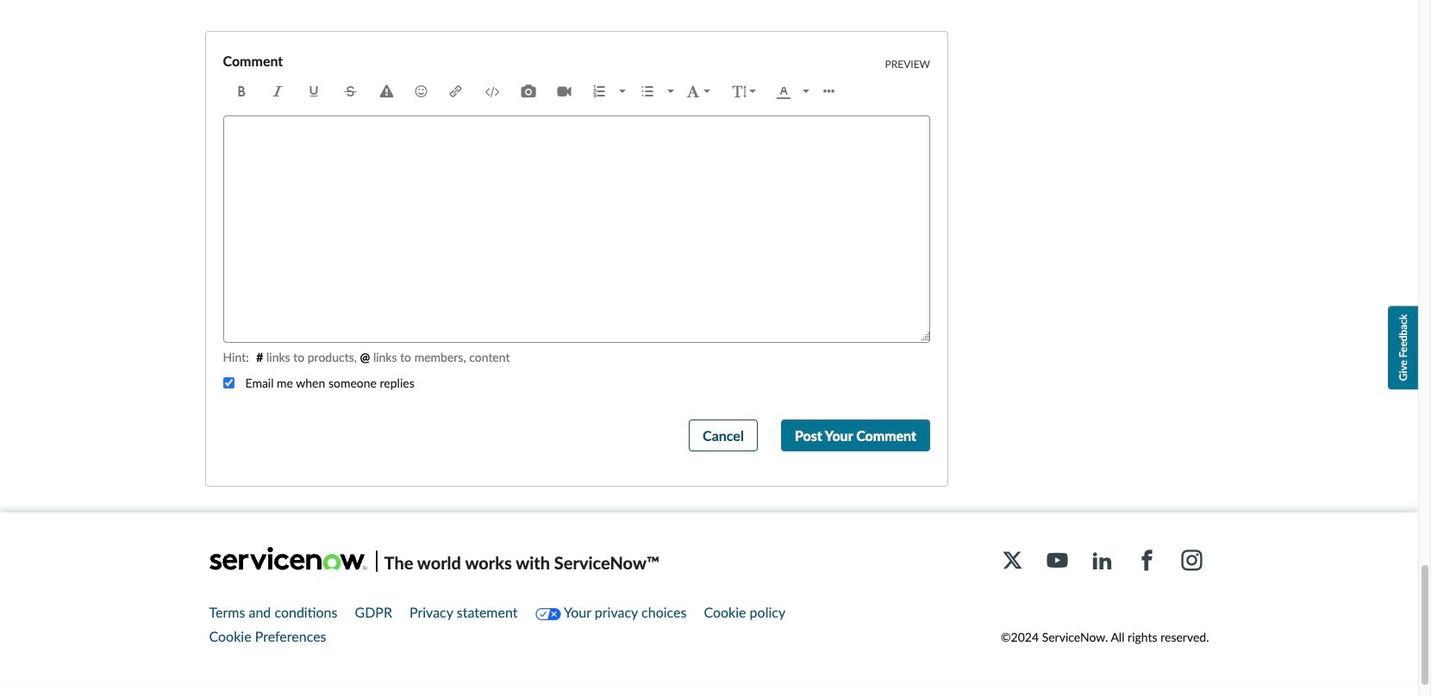 Task type: locate. For each thing, give the bounding box(es) containing it.
numbered list image
[[619, 90, 626, 93]]

insert emoji image
[[414, 83, 428, 97]]

group
[[225, 76, 404, 107], [404, 76, 438, 107], [438, 76, 582, 107], [582, 76, 676, 107], [676, 76, 813, 107], [813, 76, 848, 107], [917, 330, 932, 343]]

None submit
[[689, 420, 758, 452], [781, 420, 930, 452], [689, 420, 758, 452], [781, 420, 930, 452]]

privacy preferences icon image
[[535, 609, 561, 621]]

insert video image
[[557, 83, 571, 97]]

expand toolbar image
[[824, 83, 837, 97]]

bold image
[[235, 83, 249, 97]]

numbered list image
[[592, 83, 606, 97]]

insert a spoiler tag image
[[380, 83, 394, 97]]

None checkbox
[[223, 378, 234, 389]]



Task type: vqa. For each thing, say whether or not it's contained in the screenshot.
the Delivery
no



Task type: describe. For each thing, give the bounding box(es) containing it.
bullet list image
[[667, 90, 674, 93]]

twitter image
[[1002, 551, 1023, 572]]

instagram image
[[1182, 551, 1202, 572]]

insert/edit code sample image
[[485, 83, 499, 97]]

text color image
[[803, 90, 810, 93]]

youtube image
[[1047, 551, 1068, 572]]

underline image
[[307, 83, 321, 97]]

servicenow image
[[209, 548, 367, 571]]

insert photos image
[[521, 83, 535, 97]]

strikethrough image
[[344, 83, 357, 97]]

linkedin image
[[1092, 551, 1113, 572]]

bullet list image
[[640, 83, 654, 97]]

text color image
[[777, 83, 791, 97]]

facebook image
[[1137, 551, 1158, 572]]

insert/edit link image
[[449, 83, 463, 97]]

italic image
[[271, 83, 285, 97]]



